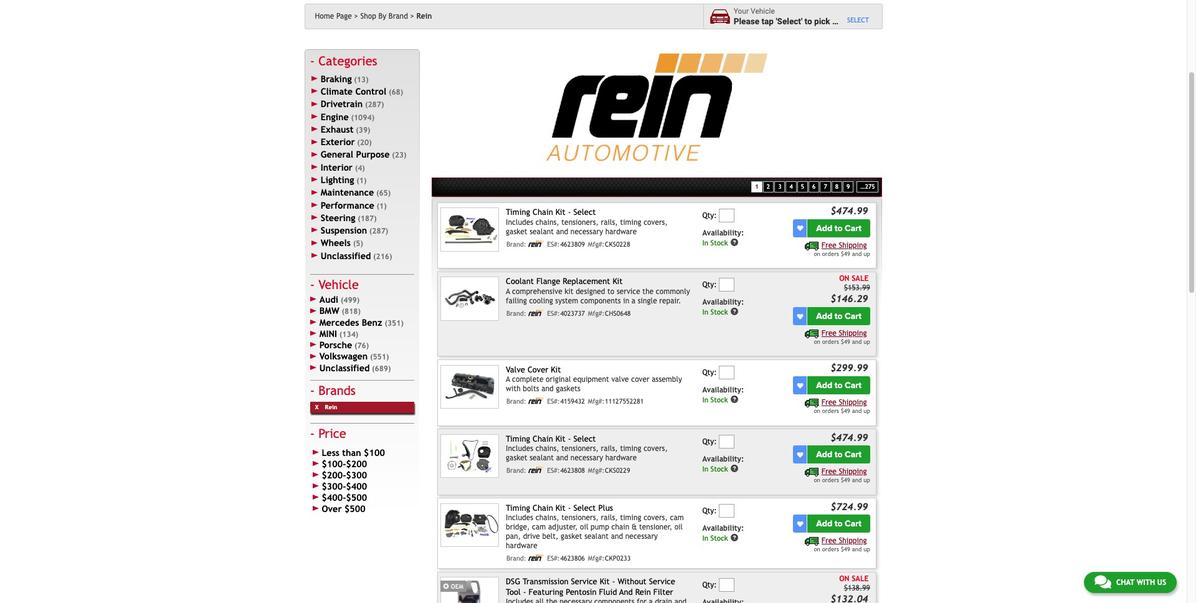 Task type: describe. For each thing, give the bounding box(es) containing it.
(216)
[[373, 252, 392, 261]]

chat
[[1116, 578, 1135, 587]]

tap
[[762, 16, 774, 26]]

2
[[767, 183, 770, 190]]

- up fluid at bottom right
[[612, 577, 615, 587]]

page
[[336, 12, 352, 21]]

brand: for es#: 4623806 mfg#: ckp0233
[[507, 555, 526, 562]]

service
[[617, 287, 640, 296]]

(4)
[[355, 164, 365, 172]]

$100
[[364, 447, 385, 458]]

$138.99
[[844, 584, 870, 593]]

to for add to wish list image corresponding to $474.99
[[835, 223, 843, 234]]

chain for es#: 4623808 mfg#: cks0229
[[533, 434, 553, 443]]

- for 4623809
[[568, 208, 571, 217]]

- right tool
[[523, 587, 526, 597]]

availability: in stock for ckp0233
[[702, 524, 744, 543]]

$200-
[[322, 470, 346, 480]]

to inside your vehicle please tap 'select' to pick a vehicle
[[805, 16, 812, 26]]

add to wish list image for $474.99
[[797, 225, 803, 231]]

es#: for es#: 4623809 mfg#: cks0228
[[547, 240, 560, 248]]

9
[[847, 183, 850, 190]]

single
[[638, 296, 657, 305]]

0 horizontal spatial (1)
[[357, 176, 367, 185]]

1 horizontal spatial cam
[[670, 513, 684, 522]]

qty: for es#: 4023737 mfg#: chs0648
[[702, 280, 717, 289]]

add to wish list image for $299.99
[[797, 382, 803, 389]]

$724.99
[[831, 501, 868, 512]]

timing chain kit - select includes chains, tensioners, rails, timing covers, gasket sealant and necessary hardware for 4623809
[[506, 208, 668, 236]]

2 oil from the left
[[675, 523, 683, 531]]

unclassified inside vehicle audi (499) bmw (818) mercedes benz (351) mini (134) porsche (76) volkswagen (551) unclassified (689)
[[319, 362, 370, 373]]

qty: for es#: 4623806 mfg#: ckp0233
[[702, 506, 717, 515]]

suspension
[[321, 225, 367, 236]]

2 up from the top
[[864, 338, 870, 345]]

covers, inside the timing chain kit - select plus includes chains, tensioners, rails, timing covers, cam bridge, cam adjuster, oil pump chain & tensioner, oil pan, drive belt, gasket sealant and necessary hardware
[[644, 513, 668, 522]]

up for es#: 4623809 mfg#: cks0228
[[864, 250, 870, 257]]

to for add to wish list icon
[[835, 449, 843, 460]]

1 vertical spatial (1)
[[377, 202, 387, 210]]

availability: for es#: 4159432 mfg#: 11127552281
[[702, 386, 744, 394]]

4623808
[[560, 467, 585, 474]]

es#: 4623808 mfg#: cks0229
[[547, 467, 630, 474]]

by
[[379, 12, 386, 21]]

brands x rein
[[315, 383, 356, 411]]

5 link
[[797, 181, 808, 193]]

up for es#: 4159432 mfg#: 11127552281
[[864, 408, 870, 414]]

sealant inside the timing chain kit - select plus includes chains, tensioners, rails, timing covers, cam bridge, cam adjuster, oil pump chain & tensioner, oil pan, drive belt, gasket sealant and necessary hardware
[[585, 532, 609, 541]]

volkswagen
[[319, 351, 368, 362]]

pan,
[[506, 532, 521, 541]]

to inside coolant flange replacement kit a comprehensive kit designed to service the commonly failing cooling system components in a single repair.
[[608, 287, 615, 296]]

your vehicle please tap 'select' to pick a vehicle
[[734, 7, 866, 26]]

$474.99 for es#: 4623809 mfg#: cks0228
[[831, 205, 868, 216]]

shipping for es#: 4623806 mfg#: ckp0233
[[839, 537, 867, 545]]

on for ckp0233
[[814, 546, 820, 553]]

$200-$300 link
[[310, 470, 414, 481]]

2 cart from the top
[[845, 311, 862, 322]]

engine
[[321, 111, 349, 122]]

assembly
[[652, 375, 682, 384]]

featuring
[[529, 587, 563, 597]]

timing for cks0228
[[620, 218, 641, 227]]

gasket for es#: 4623808 mfg#: cks0229
[[506, 454, 528, 462]]

brand: for es#: 4159432 mfg#: 11127552281
[[507, 397, 526, 405]]

x
[[315, 404, 319, 411]]

kit for 4623806
[[556, 503, 566, 513]]

(689)
[[372, 364, 391, 373]]

over $500 link
[[310, 503, 414, 515]]

hardware for cks0229
[[605, 454, 637, 462]]

necessary inside the timing chain kit - select plus includes chains, tensioners, rails, timing covers, cam bridge, cam adjuster, oil pump chain & tensioner, oil pan, drive belt, gasket sealant and necessary hardware
[[625, 532, 658, 541]]

rein - corporate logo image for es#: 4623806 mfg#: ckp0233
[[529, 555, 544, 561]]

es#: for es#: 4623808 mfg#: cks0229
[[547, 467, 560, 474]]

6 qty: from the top
[[702, 580, 717, 589]]

es#: for es#: 4023737 mfg#: chs0648
[[547, 310, 560, 317]]

includes for es#: 4623809 mfg#: cks0228
[[506, 218, 533, 227]]

kit inside dsg transmission service kit - without service tool - featuring pentosin fluid and rein filter
[[600, 577, 610, 587]]

select right pick
[[847, 16, 869, 24]]

filter
[[653, 587, 673, 597]]

than
[[342, 447, 361, 458]]

chain for es#: 4623809 mfg#: cks0228
[[533, 208, 553, 217]]

rails, for cks0229
[[601, 444, 618, 453]]

on for on sale $138.99
[[839, 575, 850, 583]]

select link
[[847, 16, 869, 24]]

2 free shipping image from the top
[[805, 399, 819, 407]]

your
[[734, 7, 749, 16]]

chain for es#: 4623806 mfg#: ckp0233
[[533, 503, 553, 513]]

unclassified inside categories braking (13) climate control (68) drivetrain (287) engine (1094) exhaust (39) exterior (20) general purpose (23) interior (4) lighting (1) maintenance (65) performance (1) steering (187) suspension (287) wheels (5) unclassified (216)
[[321, 250, 371, 261]]

es#4623809 - cks0228 - timing chain kit - select - includes chains, tensioners, rails, timing covers, gasket sealant and necessary hardware - rein - audi volkswagen image
[[441, 208, 499, 252]]

$300-$400 link
[[310, 481, 414, 492]]

in for cks0229
[[702, 465, 708, 473]]

on sale $153.99 $146.29
[[831, 274, 870, 304]]

timing for es#: 4623808 mfg#: cks0229
[[506, 434, 530, 443]]

sale for on sale $153.99 $146.29
[[852, 274, 869, 283]]

the
[[643, 287, 654, 296]]

stock for es#: 4159432 mfg#: 11127552281
[[711, 395, 728, 404]]

in
[[623, 296, 629, 305]]

$49 for ckp0233
[[841, 546, 850, 553]]

question sign image
[[730, 238, 739, 247]]

cart for cks0228
[[845, 223, 862, 234]]

1 question sign image from the top
[[730, 307, 739, 316]]

belt,
[[542, 532, 559, 541]]

and down $299.99
[[852, 408, 862, 414]]

mini
[[319, 328, 337, 339]]

free for es#: 4623806 mfg#: ckp0233
[[822, 537, 837, 545]]

in for cks0228
[[702, 238, 708, 247]]

brand: for es#: 4623808 mfg#: cks0229
[[507, 467, 526, 474]]

chat with us
[[1116, 578, 1166, 587]]

timing chain kit - select includes chains, tensioners, rails, timing covers, gasket sealant and necessary hardware for 4623808
[[506, 434, 668, 462]]

plus
[[598, 503, 613, 513]]

rails, for cks0228
[[601, 218, 618, 227]]

2 on from the top
[[814, 338, 820, 345]]

$49 for 11127552281
[[841, 408, 850, 414]]

es#4623806 - ckp0233 - timing chain kit - select plus - includes chains, tensioners, rails, timing covers, cam bridge, cam adjuster, oil pump chain & tensioner, oil pan, drive belt, gasket sealant and necessary hardware - rein - audi image
[[441, 503, 499, 547]]

and up on sale $138.99 on the right bottom
[[852, 546, 862, 553]]

2 service from the left
[[649, 577, 675, 587]]

with inside valve cover kit a complete original equipment valve cover assembly with bolts and gaskets
[[506, 384, 521, 393]]

$49 for cks0228
[[841, 250, 850, 257]]

mfg#: for chs0648
[[588, 310, 605, 317]]

2 add from the top
[[816, 311, 833, 322]]

performance
[[321, 200, 374, 210]]

a inside coolant flange replacement kit a comprehensive kit designed to service the commonly failing cooling system components in a single repair.
[[506, 287, 510, 296]]

timing inside the timing chain kit - select plus includes chains, tensioners, rails, timing covers, cam bridge, cam adjuster, oil pump chain & tensioner, oil pan, drive belt, gasket sealant and necessary hardware
[[620, 513, 641, 522]]

and up $724.99
[[852, 477, 862, 484]]

add to cart for 11127552281
[[816, 380, 862, 391]]

timing chain kit - select plus link
[[506, 503, 613, 513]]

…275 link
[[857, 181, 879, 193]]

fluid
[[599, 587, 617, 597]]

question sign image for $474.99
[[730, 464, 739, 473]]

add for ckp0233
[[816, 519, 833, 529]]

vehicle inside vehicle audi (499) bmw (818) mercedes benz (351) mini (134) porsche (76) volkswagen (551) unclassified (689)
[[318, 277, 359, 292]]

vehicle inside your vehicle please tap 'select' to pick a vehicle
[[751, 7, 775, 16]]

availability: for es#: 4623806 mfg#: ckp0233
[[702, 524, 744, 533]]

gaskets
[[556, 384, 581, 393]]

stock for es#: 4623806 mfg#: ckp0233
[[711, 534, 728, 543]]

exhaust
[[321, 124, 354, 135]]

es#4023737 - chs0648 - coolant flange replacement kit  - a comprehensive kit designed to service the commonly failing cooling system components in a single repair. - rein - audi image
[[441, 277, 499, 321]]

braking
[[321, 73, 352, 84]]

5
[[801, 183, 804, 190]]

free shipping image for ckp0233
[[805, 537, 819, 546]]

add to cart for cks0228
[[816, 223, 862, 234]]

- for 4623808
[[568, 434, 571, 443]]

1 vertical spatial $500
[[344, 503, 366, 514]]

less than $100 $100-$200 $200-$300 $300-$400 $400-$500 over $500
[[322, 447, 385, 514]]

2 add to wish list image from the top
[[797, 313, 803, 319]]

(134)
[[339, 330, 358, 339]]

climate
[[321, 86, 353, 97]]

dsg transmission service kit - without service tool - featuring pentosin fluid and rein filter link
[[506, 577, 675, 597]]

sealant for es#: 4623809 mfg#: cks0228
[[530, 227, 554, 236]]

free shipping image for cks0228
[[805, 242, 819, 250]]

add to wish list image
[[797, 452, 803, 458]]

es#: 4623809 mfg#: cks0228
[[547, 240, 630, 248]]

…275
[[861, 183, 875, 190]]

2 add to cart button from the top
[[808, 307, 870, 325]]

$300
[[346, 470, 367, 480]]

designed
[[576, 287, 605, 296]]

transmission
[[523, 577, 569, 587]]

chains, for es#: 4623809 mfg#: cks0228
[[536, 218, 559, 227]]

add to wish list image for $724.99
[[797, 521, 803, 527]]

cover
[[631, 375, 650, 384]]

and inside the timing chain kit - select plus includes chains, tensioners, rails, timing covers, cam bridge, cam adjuster, oil pump chain & tensioner, oil pan, drive belt, gasket sealant and necessary hardware
[[611, 532, 623, 541]]

on for on sale $153.99 $146.29
[[839, 274, 850, 283]]

mfg#: for cks0229
[[588, 467, 605, 474]]

hardware inside the timing chain kit - select plus includes chains, tensioners, rails, timing covers, cam bridge, cam adjuster, oil pump chain & tensioner, oil pan, drive belt, gasket sealant and necessary hardware
[[506, 541, 538, 550]]

rails, inside the timing chain kit - select plus includes chains, tensioners, rails, timing covers, cam bridge, cam adjuster, oil pump chain & tensioner, oil pan, drive belt, gasket sealant and necessary hardware
[[601, 513, 618, 522]]

general
[[321, 149, 353, 160]]

add for 11127552281
[[816, 380, 833, 391]]

question sign image for $724.99
[[730, 533, 739, 542]]

free shipping on orders $49 and up for es#: 4159432 mfg#: 11127552281
[[814, 398, 870, 414]]

add to cart for ckp0233
[[816, 519, 862, 529]]

wheels
[[321, 238, 351, 248]]

0 vertical spatial $500
[[346, 492, 367, 503]]

dsg transmission service kit - without service tool - featuring pentosin fluid and rein filter
[[506, 577, 675, 597]]

orders for cks0228
[[822, 250, 839, 257]]

8 link
[[832, 181, 842, 193]]

and inside valve cover kit a complete original equipment valve cover assembly with bolts and gaskets
[[542, 384, 554, 393]]

2 add to cart from the top
[[816, 311, 862, 322]]

lighting
[[321, 174, 354, 185]]

$299.99
[[831, 362, 868, 374]]

tensioners, for 4623809
[[562, 218, 599, 227]]

$474.99 for es#: 4623808 mfg#: cks0229
[[831, 432, 868, 443]]

less than $100 link
[[310, 447, 414, 459]]

es#4623808 - cks0229 - timing chain kit - select - includes chains, tensioners, rails, timing covers, gasket sealant and necessary hardware - rein - audi volkswagen image
[[441, 434, 499, 478]]

2 free from the top
[[822, 329, 837, 338]]

stock for es#: 4023737 mfg#: chs0648
[[711, 308, 728, 316]]

coolant flange replacement kit a comprehensive kit designed to service the commonly failing cooling system components in a single repair.
[[506, 277, 690, 305]]

and up 4623809
[[556, 227, 568, 236]]

'select'
[[776, 16, 803, 26]]

home
[[315, 12, 334, 21]]

(818)
[[342, 307, 361, 316]]

rein - corporate logo image for es#: 4159432 mfg#: 11127552281
[[529, 397, 544, 404]]

categories braking (13) climate control (68) drivetrain (287) engine (1094) exhaust (39) exterior (20) general purpose (23) interior (4) lighting (1) maintenance (65) performance (1) steering (187) suspension (287) wheels (5) unclassified (216)
[[318, 53, 407, 261]]

system
[[555, 296, 578, 305]]

pick
[[814, 16, 830, 26]]



Task type: locate. For each thing, give the bounding box(es) containing it.
and down the original
[[542, 384, 554, 393]]

$400
[[346, 481, 367, 492]]

brand: up coolant
[[507, 240, 526, 248]]

0 horizontal spatial vehicle
[[318, 277, 359, 292]]

select for ckp0233
[[574, 503, 596, 513]]

5 es#: from the top
[[547, 555, 560, 562]]

tensioners, inside the timing chain kit - select plus includes chains, tensioners, rails, timing covers, cam bridge, cam adjuster, oil pump chain & tensioner, oil pan, drive belt, gasket sealant and necessary hardware
[[562, 513, 599, 522]]

5 cart from the top
[[845, 519, 862, 529]]

add to cart for cks0229
[[816, 449, 862, 460]]

home page
[[315, 12, 352, 21]]

shipping for es#: 4623809 mfg#: cks0228
[[839, 241, 867, 250]]

1 horizontal spatial with
[[1137, 578, 1155, 587]]

kit up 4623809
[[556, 208, 566, 217]]

repair.
[[659, 296, 681, 305]]

cart down $146.29
[[845, 311, 862, 322]]

add to cart right add to wish list icon
[[816, 449, 862, 460]]

4 es#: from the top
[[547, 467, 560, 474]]

cooling
[[529, 296, 553, 305]]

necessary for 4623809
[[571, 227, 603, 236]]

to down $299.99
[[835, 380, 843, 391]]

cart
[[845, 223, 862, 234], [845, 311, 862, 322], [845, 380, 862, 391], [845, 449, 862, 460], [845, 519, 862, 529]]

2 covers, from the top
[[644, 444, 668, 453]]

4 stock from the top
[[711, 465, 728, 473]]

add right add to wish list icon
[[816, 449, 833, 460]]

(1) down (65)
[[377, 202, 387, 210]]

1 sale from the top
[[852, 274, 869, 283]]

rails, up cks0228 at the top of page
[[601, 218, 618, 227]]

4 availability: in stock from the top
[[702, 455, 744, 473]]

in for chs0648
[[702, 308, 708, 316]]

0 vertical spatial timing
[[506, 208, 530, 217]]

es#: for es#: 4159432 mfg#: 11127552281
[[547, 397, 560, 405]]

without
[[618, 577, 647, 587]]

add to cart down $724.99
[[816, 519, 862, 529]]

brand
[[389, 12, 408, 21]]

0 vertical spatial a
[[506, 287, 510, 296]]

1 es#: from the top
[[547, 240, 560, 248]]

question sign image for $299.99
[[730, 395, 739, 404]]

1 timing chain kit - select includes chains, tensioners, rails, timing covers, gasket sealant and necessary hardware from the top
[[506, 208, 668, 236]]

1 horizontal spatial rein
[[416, 12, 432, 21]]

kit up adjuster, on the bottom left of page
[[556, 503, 566, 513]]

rein - corporate logo image left 4623808
[[529, 467, 544, 474]]

2 vertical spatial includes
[[506, 513, 533, 522]]

valve
[[612, 375, 629, 384]]

stock for es#: 4623808 mfg#: cks0229
[[711, 465, 728, 473]]

tensioners, up 4623808
[[562, 444, 599, 453]]

dsg
[[506, 577, 520, 587]]

replacement
[[563, 277, 610, 286]]

- inside the timing chain kit - select plus includes chains, tensioners, rails, timing covers, cam bridge, cam adjuster, oil pump chain & tensioner, oil pan, drive belt, gasket sealant and necessary hardware
[[568, 503, 571, 513]]

1 vertical spatial tensioners,
[[562, 444, 599, 453]]

and up $299.99
[[852, 338, 862, 345]]

0 vertical spatial sealant
[[530, 227, 554, 236]]

(1094)
[[351, 113, 375, 122]]

rein - corporate logo image down the drive
[[529, 555, 544, 561]]

1 horizontal spatial (1)
[[377, 202, 387, 210]]

3 chains, from the top
[[536, 513, 559, 522]]

add down the 7 link
[[816, 223, 833, 234]]

1 vertical spatial hardware
[[605, 454, 637, 462]]

5 add from the top
[[816, 519, 833, 529]]

0 vertical spatial covers,
[[644, 218, 668, 227]]

1 horizontal spatial service
[[649, 577, 675, 587]]

5 in from the top
[[702, 534, 708, 543]]

availability: in stock for cks0228
[[702, 229, 744, 247]]

timing chain kit - select includes chains, tensioners, rails, timing covers, gasket sealant and necessary hardware
[[506, 208, 668, 236], [506, 434, 668, 462]]

comments image
[[1095, 574, 1112, 589]]

2 $474.99 from the top
[[831, 432, 868, 443]]

timing for es#: 4623806 mfg#: ckp0233
[[506, 503, 530, 513]]

0 vertical spatial rails,
[[601, 218, 618, 227]]

on for cks0228
[[814, 250, 820, 257]]

0 vertical spatial chains,
[[536, 218, 559, 227]]

1 covers, from the top
[[644, 218, 668, 227]]

0 horizontal spatial service
[[571, 577, 597, 587]]

0 horizontal spatial oil
[[580, 523, 588, 531]]

0 vertical spatial unclassified
[[321, 250, 371, 261]]

and
[[619, 587, 633, 597]]

vehicle
[[751, 7, 775, 16], [318, 277, 359, 292]]

mfg#: for 11127552281
[[588, 397, 605, 405]]

pentosin
[[566, 587, 597, 597]]

1 vertical spatial chain
[[533, 434, 553, 443]]

0 vertical spatial sale
[[852, 274, 869, 283]]

3 chain from the top
[[533, 503, 553, 513]]

timing inside the timing chain kit - select plus includes chains, tensioners, rails, timing covers, cam bridge, cam adjuster, oil pump chain & tensioner, oil pan, drive belt, gasket sealant and necessary hardware
[[506, 503, 530, 513]]

1 vertical spatial gasket
[[506, 454, 528, 462]]

shipping for es#: 4159432 mfg#: 11127552281
[[839, 398, 867, 407]]

1 brand: from the top
[[507, 240, 526, 248]]

failing
[[506, 296, 527, 305]]

2 vertical spatial timing
[[620, 513, 641, 522]]

0 horizontal spatial a
[[632, 296, 636, 305]]

5 free shipping on orders $49 and up from the top
[[814, 537, 870, 553]]

a inside your vehicle please tap 'select' to pick a vehicle
[[832, 16, 837, 26]]

2 free shipping image from the top
[[805, 468, 819, 477]]

2 brand: from the top
[[507, 310, 526, 317]]

availability: for es#: 4023737 mfg#: chs0648
[[702, 298, 744, 307]]

2 vertical spatial free shipping image
[[805, 537, 819, 546]]

1 vertical spatial sale
[[852, 575, 869, 583]]

3 orders from the top
[[822, 408, 839, 414]]

5 $49 from the top
[[841, 546, 850, 553]]

es#4159432 - 11127552281 - valve cover kit - a complete original equipment valve cover assembly with bolts and gaskets - rein - bmw image
[[441, 365, 499, 409]]

5 brand: from the top
[[507, 555, 526, 562]]

mfg#: for ckp0233
[[588, 555, 605, 562]]

2 mfg#: from the top
[[588, 310, 605, 317]]

0 vertical spatial free shipping image
[[805, 330, 819, 338]]

interior
[[321, 162, 353, 172]]

4 free from the top
[[822, 467, 837, 476]]

free up on sale $153.99 $146.29
[[822, 241, 837, 250]]

rein - corporate logo image for es#: 4623809 mfg#: cks0228
[[529, 240, 544, 247]]

2 orders from the top
[[822, 338, 839, 345]]

a inside valve cover kit a complete original equipment valve cover assembly with bolts and gaskets
[[506, 375, 510, 384]]

1 $474.99 from the top
[[831, 205, 868, 216]]

includes right es#4623808 - cks0229 - timing chain kit - select - includes chains, tensioners, rails, timing covers, gasket sealant and necessary hardware - rein - audi volkswagen image
[[506, 444, 533, 453]]

kit inside valve cover kit a complete original equipment valve cover assembly with bolts and gaskets
[[551, 365, 561, 374]]

on for 11127552281
[[814, 408, 820, 414]]

and up 4623808
[[556, 454, 568, 462]]

vehicle up tap
[[751, 7, 775, 16]]

0 vertical spatial (287)
[[365, 101, 384, 109]]

rails, up cks0229 on the right bottom of page
[[601, 444, 618, 453]]

drive
[[523, 532, 540, 541]]

(23)
[[392, 151, 407, 160]]

1 vertical spatial rails,
[[601, 444, 618, 453]]

to down $146.29
[[835, 311, 843, 322]]

rein - corporate logo image for es#: 4023737 mfg#: chs0648
[[529, 310, 544, 316]]

select inside the timing chain kit - select plus includes chains, tensioners, rails, timing covers, cam bridge, cam adjuster, oil pump chain & tensioner, oil pan, drive belt, gasket sealant and necessary hardware
[[574, 503, 596, 513]]

4 mfg#: from the top
[[588, 467, 605, 474]]

stock for es#: 4623809 mfg#: cks0228
[[711, 238, 728, 247]]

$300-
[[322, 481, 346, 492]]

1 vertical spatial cam
[[532, 523, 546, 531]]

1 free shipping image from the top
[[805, 242, 819, 250]]

2 question sign image from the top
[[730, 395, 739, 404]]

includes right es#4623809 - cks0228 - timing chain kit - select - includes chains, tensioners, rails, timing covers, gasket sealant and necessary hardware - rein - audi volkswagen image
[[506, 218, 533, 227]]

up for es#: 4623806 mfg#: ckp0233
[[864, 546, 870, 553]]

includes
[[506, 218, 533, 227], [506, 444, 533, 453], [506, 513, 533, 522]]

(68)
[[389, 88, 403, 97]]

exterior
[[321, 137, 355, 147]]

add for cks0229
[[816, 449, 833, 460]]

0 vertical spatial free shipping image
[[805, 242, 819, 250]]

chain up es#: 4623809 mfg#: cks0228
[[533, 208, 553, 217]]

rein - corporate logo image
[[529, 240, 544, 247], [529, 310, 544, 316], [529, 397, 544, 404], [529, 467, 544, 474], [529, 555, 544, 561]]

3 rails, from the top
[[601, 513, 618, 522]]

add to cart button down $146.29
[[808, 307, 870, 325]]

(76)
[[354, 342, 369, 350]]

to right add to wish list icon
[[835, 449, 843, 460]]

brand: for es#: 4023737 mfg#: chs0648
[[507, 310, 526, 317]]

(287) down control
[[365, 101, 384, 109]]

oil left pump at bottom
[[580, 523, 588, 531]]

1 rein - corporate logo image from the top
[[529, 240, 544, 247]]

5 up from the top
[[864, 546, 870, 553]]

mfg#: for cks0228
[[588, 240, 605, 248]]

1 stock from the top
[[711, 238, 728, 247]]

add for cks0228
[[816, 223, 833, 234]]

0 vertical spatial with
[[506, 384, 521, 393]]

on up $153.99 at the top right of page
[[839, 274, 850, 283]]

es#: down the cooling
[[547, 310, 560, 317]]

1 tensioners, from the top
[[562, 218, 599, 227]]

availability: in stock for chs0648
[[702, 298, 744, 316]]

0 vertical spatial timing
[[620, 218, 641, 227]]

free shipping on orders $49 and up down $299.99
[[814, 398, 870, 414]]

free down $724.99
[[822, 537, 837, 545]]

3 $49 from the top
[[841, 408, 850, 414]]

3 in from the top
[[702, 395, 708, 404]]

3 free shipping on orders $49 and up from the top
[[814, 398, 870, 414]]

rails, down plus
[[601, 513, 618, 522]]

original
[[546, 375, 571, 384]]

chs0648
[[605, 310, 631, 317]]

rein
[[416, 12, 432, 21], [325, 404, 337, 411], [635, 587, 651, 597]]

add to cart button for cks0229
[[808, 446, 870, 464]]

1 timing chain kit - select link from the top
[[506, 208, 596, 217]]

brands
[[318, 383, 356, 398]]

rein - corporate logo image for es#: 4623808 mfg#: cks0229
[[529, 467, 544, 474]]

tensioners, for 4623808
[[562, 444, 599, 453]]

es#: left 4623809
[[547, 240, 560, 248]]

flange
[[536, 277, 560, 286]]

0 vertical spatial (1)
[[357, 176, 367, 185]]

9 link
[[843, 181, 854, 193]]

5 shipping from the top
[[839, 537, 867, 545]]

free for es#: 4623809 mfg#: cks0228
[[822, 241, 837, 250]]

free up $299.99
[[822, 329, 837, 338]]

cart up $724.99
[[845, 449, 862, 460]]

5 on from the top
[[814, 546, 820, 553]]

on inside on sale $153.99 $146.29
[[839, 274, 850, 283]]

4 add from the top
[[816, 449, 833, 460]]

2 es#: from the top
[[547, 310, 560, 317]]

0 vertical spatial hardware
[[605, 227, 637, 236]]

free shipping image for cks0229
[[805, 468, 819, 477]]

up down $299.99
[[864, 408, 870, 414]]

timing chain kit - select link up 4623808
[[506, 434, 596, 443]]

question sign image
[[730, 307, 739, 316], [730, 395, 739, 404], [730, 464, 739, 473], [730, 533, 739, 542]]

rails,
[[601, 218, 618, 227], [601, 444, 618, 453], [601, 513, 618, 522]]

sealant up es#: 4623808 mfg#: cks0229
[[530, 454, 554, 462]]

2 horizontal spatial rein
[[635, 587, 651, 597]]

to
[[805, 16, 812, 26], [835, 223, 843, 234], [608, 287, 615, 296], [835, 311, 843, 322], [835, 380, 843, 391], [835, 449, 843, 460], [835, 519, 843, 529]]

2 vertical spatial chains,
[[536, 513, 559, 522]]

brand: down "failing"
[[507, 310, 526, 317]]

$400-
[[322, 492, 346, 503]]

shipping for es#: 4623808 mfg#: cks0229
[[839, 467, 867, 476]]

in for 11127552281
[[702, 395, 708, 404]]

1 horizontal spatial oil
[[675, 523, 683, 531]]

0 vertical spatial chain
[[533, 208, 553, 217]]

1 vertical spatial necessary
[[571, 454, 603, 462]]

0 vertical spatial $474.99
[[831, 205, 868, 216]]

4 orders from the top
[[822, 477, 839, 484]]

add to cart button for 11127552281
[[808, 376, 870, 394]]

$153.99
[[844, 284, 870, 292]]

4 on from the top
[[814, 477, 820, 484]]

1 vertical spatial chains,
[[536, 444, 559, 453]]

free shipping on orders $49 and up up $299.99
[[814, 329, 870, 345]]

chains, down timing chain kit - select plus link
[[536, 513, 559, 522]]

free shipping on orders $49 and up for es#: 4623808 mfg#: cks0229
[[814, 467, 870, 484]]

$49 up on sale $138.99 on the right bottom
[[841, 546, 850, 553]]

gasket
[[506, 227, 528, 236], [506, 454, 528, 462], [561, 532, 582, 541]]

1 vertical spatial timing chain kit - select includes chains, tensioners, rails, timing covers, gasket sealant and necessary hardware
[[506, 434, 668, 462]]

a down valve
[[506, 375, 510, 384]]

$49 for cks0229
[[841, 477, 850, 484]]

coolant flange replacement kit link
[[506, 277, 623, 286]]

add to cart button down 8 link
[[808, 219, 870, 237]]

coolant
[[506, 277, 534, 286]]

4159432
[[560, 397, 585, 405]]

orders up on sale $153.99 $146.29
[[822, 250, 839, 257]]

2 stock from the top
[[711, 308, 728, 316]]

over
[[322, 503, 342, 514]]

valve cover kit a complete original equipment valve cover assembly with bolts and gaskets
[[506, 365, 682, 393]]

to for add to wish list image related to $724.99
[[835, 519, 843, 529]]

sealant for es#: 4623808 mfg#: cks0229
[[530, 454, 554, 462]]

pump
[[591, 523, 609, 531]]

3 availability: from the top
[[702, 386, 744, 394]]

brand: for es#: 4623809 mfg#: cks0228
[[507, 240, 526, 248]]

includes up bridge,
[[506, 513, 533, 522]]

sale inside on sale $138.99
[[852, 575, 869, 583]]

gasket down adjuster, on the bottom left of page
[[561, 532, 582, 541]]

1 rails, from the top
[[601, 218, 618, 227]]

sale inside on sale $153.99 $146.29
[[852, 274, 869, 283]]

equipment
[[573, 375, 609, 384]]

to for add to wish list image associated with $299.99
[[835, 380, 843, 391]]

unclassified
[[321, 250, 371, 261], [319, 362, 370, 373]]

1 vertical spatial with
[[1137, 578, 1155, 587]]

up for es#: 4623808 mfg#: cks0229
[[864, 477, 870, 484]]

2 vertical spatial necessary
[[625, 532, 658, 541]]

hardware for cks0228
[[605, 227, 637, 236]]

5 orders from the top
[[822, 546, 839, 553]]

up up $299.99
[[864, 338, 870, 345]]

4 cart from the top
[[845, 449, 862, 460]]

0 vertical spatial tensioners,
[[562, 218, 599, 227]]

brand:
[[507, 240, 526, 248], [507, 310, 526, 317], [507, 397, 526, 405], [507, 467, 526, 474], [507, 555, 526, 562]]

- for 4623806
[[568, 503, 571, 513]]

None text field
[[719, 278, 735, 291], [719, 366, 735, 379], [719, 435, 735, 448], [719, 578, 735, 592], [719, 278, 735, 291], [719, 366, 735, 379], [719, 435, 735, 448], [719, 578, 735, 592]]

us
[[1158, 578, 1166, 587]]

free shipping on orders $49 and up for es#: 4623809 mfg#: cks0228
[[814, 241, 870, 257]]

&
[[632, 523, 637, 531]]

4623809
[[560, 240, 585, 248]]

bridge,
[[506, 523, 530, 531]]

1 service from the left
[[571, 577, 597, 587]]

chain down bolts
[[533, 434, 553, 443]]

cks0228
[[605, 240, 630, 248]]

None text field
[[719, 208, 735, 222], [719, 504, 735, 518], [719, 208, 735, 222], [719, 504, 735, 518]]

add down $146.29
[[816, 311, 833, 322]]

select
[[847, 16, 869, 24], [574, 208, 596, 217], [574, 434, 596, 443], [574, 503, 596, 513]]

5 free from the top
[[822, 537, 837, 545]]

4623806
[[560, 555, 585, 562]]

in for ckp0233
[[702, 534, 708, 543]]

1 $49 from the top
[[841, 250, 850, 257]]

0 vertical spatial timing chain kit - select link
[[506, 208, 596, 217]]

chains, up es#: 4623809 mfg#: cks0228
[[536, 218, 559, 227]]

free shipping on orders $49 and up up on sale $153.99 $146.29
[[814, 241, 870, 257]]

4 $49 from the top
[[841, 477, 850, 484]]

2 timing chain kit - select link from the top
[[506, 434, 596, 443]]

kit
[[556, 208, 566, 217], [613, 277, 623, 286], [551, 365, 561, 374], [556, 434, 566, 443], [556, 503, 566, 513], [600, 577, 610, 587]]

(39)
[[356, 126, 370, 135]]

kit inside coolant flange replacement kit a comprehensive kit designed to service the commonly failing cooling system components in a single repair.
[[613, 277, 623, 286]]

$146.29
[[831, 293, 868, 304]]

1 horizontal spatial vehicle
[[751, 7, 775, 16]]

sale up $138.99
[[852, 575, 869, 583]]

es#3046145 - 8038207-kit - dsg transmission service kit - without service tool - featuring pentosin fluid and rein filter - includes all the necessary components for a drain and fill - rein - audi volkswagen image
[[441, 577, 499, 603]]

orders for 11127552281
[[822, 408, 839, 414]]

3 rein - corporate logo image from the top
[[529, 397, 544, 404]]

2 vertical spatial sealant
[[585, 532, 609, 541]]

0 vertical spatial on
[[839, 274, 850, 283]]

steering
[[321, 212, 356, 223]]

2 timing from the top
[[506, 434, 530, 443]]

chain
[[612, 523, 630, 531]]

1 vertical spatial unclassified
[[319, 362, 370, 373]]

es#:
[[547, 240, 560, 248], [547, 310, 560, 317], [547, 397, 560, 405], [547, 467, 560, 474], [547, 555, 560, 562]]

select left plus
[[574, 503, 596, 513]]

1 vertical spatial free shipping image
[[805, 399, 819, 407]]

1 oil from the left
[[580, 523, 588, 531]]

0 vertical spatial includes
[[506, 218, 533, 227]]

1 orders from the top
[[822, 250, 839, 257]]

1 free shipping image from the top
[[805, 330, 819, 338]]

6
[[813, 183, 816, 190]]

rein down without
[[635, 587, 651, 597]]

ckp0233
[[605, 555, 631, 562]]

free
[[822, 241, 837, 250], [822, 329, 837, 338], [822, 398, 837, 407], [822, 467, 837, 476], [822, 537, 837, 545]]

mfg#: left cks0229 on the right bottom of page
[[588, 467, 605, 474]]

(13)
[[354, 75, 369, 84]]

1 vertical spatial $474.99
[[831, 432, 868, 443]]

2 vertical spatial gasket
[[561, 532, 582, 541]]

2 shipping from the top
[[839, 329, 867, 338]]

cover
[[528, 365, 549, 374]]

1 vertical spatial sealant
[[530, 454, 554, 462]]

brand: right es#4623808 - cks0229 - timing chain kit - select - includes chains, tensioners, rails, timing covers, gasket sealant and necessary hardware - rein - audi volkswagen image
[[507, 467, 526, 474]]

cart down 9 link
[[845, 223, 862, 234]]

(1) down (4)
[[357, 176, 367, 185]]

4 up from the top
[[864, 477, 870, 484]]

includes for es#: 4623808 mfg#: cks0229
[[506, 444, 533, 453]]

0 horizontal spatial rein
[[325, 404, 337, 411]]

0 vertical spatial a
[[832, 16, 837, 26]]

3 es#: from the top
[[547, 397, 560, 405]]

shipping down $724.99
[[839, 537, 867, 545]]

timing chain kit - select link up 4623809
[[506, 208, 596, 217]]

4 free shipping on orders $49 and up from the top
[[814, 467, 870, 484]]

1 vertical spatial covers,
[[644, 444, 668, 453]]

0 vertical spatial rein
[[416, 12, 432, 21]]

1 a from the top
[[506, 287, 510, 296]]

1 vertical spatial (287)
[[369, 227, 388, 236]]

free shipping image
[[805, 330, 819, 338], [805, 399, 819, 407]]

free for es#: 4623808 mfg#: cks0229
[[822, 467, 837, 476]]

availability:
[[702, 229, 744, 237], [702, 298, 744, 307], [702, 386, 744, 394], [702, 455, 744, 464], [702, 524, 744, 533]]

2 availability: from the top
[[702, 298, 744, 307]]

kit
[[565, 287, 574, 296]]

qty: for es#: 4623809 mfg#: cks0228
[[702, 211, 717, 220]]

4 add to cart button from the top
[[808, 446, 870, 464]]

1 vertical spatial timing
[[506, 434, 530, 443]]

shop by brand link
[[360, 12, 414, 21]]

qty: for es#: 4159432 mfg#: 11127552281
[[702, 368, 717, 377]]

orders up $724.99
[[822, 477, 839, 484]]

2 vertical spatial timing
[[506, 503, 530, 513]]

free down $299.99
[[822, 398, 837, 407]]

orders down $299.99
[[822, 408, 839, 414]]

unclassified down the volkswagen
[[319, 362, 370, 373]]

kit for 4623809
[[556, 208, 566, 217]]

0 vertical spatial gasket
[[506, 227, 528, 236]]

3 add to cart from the top
[[816, 380, 862, 391]]

with
[[506, 384, 521, 393], [1137, 578, 1155, 587]]

1 up from the top
[[864, 250, 870, 257]]

3 link
[[775, 181, 785, 193]]

2 vertical spatial rails,
[[601, 513, 618, 522]]

2 rein - corporate logo image from the top
[[529, 310, 544, 316]]

es#: 4623806 mfg#: ckp0233
[[547, 555, 631, 562]]

availability: for es#: 4623808 mfg#: cks0229
[[702, 455, 744, 464]]

on up $138.99
[[839, 575, 850, 583]]

0 vertical spatial cam
[[670, 513, 684, 522]]

free shipping image
[[805, 242, 819, 250], [805, 468, 819, 477], [805, 537, 819, 546]]

3 question sign image from the top
[[730, 464, 739, 473]]

gasket for es#: 4623809 mfg#: cks0228
[[506, 227, 528, 236]]

3 up from the top
[[864, 408, 870, 414]]

necessary down &
[[625, 532, 658, 541]]

(351)
[[385, 319, 404, 327]]

2 timing chain kit - select includes chains, tensioners, rails, timing covers, gasket sealant and necessary hardware from the top
[[506, 434, 668, 462]]

add to cart down $146.29
[[816, 311, 862, 322]]

2 vertical spatial rein
[[635, 587, 651, 597]]

chains, for es#: 4623808 mfg#: cks0229
[[536, 444, 559, 453]]

rein inside brands x rein
[[325, 404, 337, 411]]

1 vertical spatial a
[[506, 375, 510, 384]]

comprehensive
[[512, 287, 562, 296]]

1
[[755, 183, 759, 190]]

a up "failing"
[[506, 287, 510, 296]]

to up components
[[608, 287, 615, 296]]

es#: 4023737 mfg#: chs0648
[[547, 310, 631, 317]]

sale for on sale $138.99
[[852, 575, 869, 583]]

kit inside the timing chain kit - select plus includes chains, tensioners, rails, timing covers, cam bridge, cam adjuster, oil pump chain & tensioner, oil pan, drive belt, gasket sealant and necessary hardware
[[556, 503, 566, 513]]

2 timing from the top
[[620, 444, 641, 453]]

includes inside the timing chain kit - select plus includes chains, tensioners, rails, timing covers, cam bridge, cam adjuster, oil pump chain & tensioner, oil pan, drive belt, gasket sealant and necessary hardware
[[506, 513, 533, 522]]

timing for cks0229
[[620, 444, 641, 453]]

0 horizontal spatial cam
[[532, 523, 546, 531]]

1 cart from the top
[[845, 223, 862, 234]]

5 availability: in stock from the top
[[702, 524, 744, 543]]

timing chain kit - select includes chains, tensioners, rails, timing covers, gasket sealant and necessary hardware up es#: 4623809 mfg#: cks0228
[[506, 208, 668, 236]]

1 availability: from the top
[[702, 229, 744, 237]]

5 mfg#: from the top
[[588, 555, 605, 562]]

free shipping on orders $49 and up up $724.99
[[814, 467, 870, 484]]

to left pick
[[805, 16, 812, 26]]

timing right es#4623809 - cks0228 - timing chain kit - select - includes chains, tensioners, rails, timing covers, gasket sealant and necessary hardware - rein - audi volkswagen image
[[506, 208, 530, 217]]

oil right tensioner,
[[675, 523, 683, 531]]

home page link
[[315, 12, 358, 21]]

2 vertical spatial hardware
[[506, 541, 538, 550]]

orders for cks0229
[[822, 477, 839, 484]]

rein right brand
[[416, 12, 432, 21]]

es#: for es#: 4623806 mfg#: ckp0233
[[547, 555, 560, 562]]

a inside coolant flange replacement kit a comprehensive kit designed to service the commonly failing cooling system components in a single repair.
[[632, 296, 636, 305]]

add to cart button down $724.99
[[808, 515, 870, 533]]

7
[[824, 183, 827, 190]]

(187)
[[358, 214, 377, 223]]

necessary up es#: 4623808 mfg#: cks0229
[[571, 454, 603, 462]]

1 vertical spatial rein
[[325, 404, 337, 411]]

rein - corporate logo image left 4623809
[[529, 240, 544, 247]]

2 vertical spatial tensioners,
[[562, 513, 599, 522]]

2 rails, from the top
[[601, 444, 618, 453]]

mfg#: left ckp0233
[[588, 555, 605, 562]]

1 vertical spatial timing
[[620, 444, 641, 453]]

free for es#: 4159432 mfg#: 11127552281
[[822, 398, 837, 407]]

$49 down $299.99
[[841, 408, 850, 414]]

1 vertical spatial timing chain kit - select link
[[506, 434, 596, 443]]

1 vertical spatial includes
[[506, 444, 533, 453]]

4 in from the top
[[702, 465, 708, 473]]

brand: down bolts
[[507, 397, 526, 405]]

5 add to cart from the top
[[816, 519, 862, 529]]

add to cart button down $299.99
[[808, 376, 870, 394]]

and down chain
[[611, 532, 623, 541]]

2 in from the top
[[702, 308, 708, 316]]

please
[[734, 16, 760, 26]]

2 free shipping on orders $49 and up from the top
[[814, 329, 870, 345]]

gasket inside the timing chain kit - select plus includes chains, tensioners, rails, timing covers, cam bridge, cam adjuster, oil pump chain & tensioner, oil pan, drive belt, gasket sealant and necessary hardware
[[561, 532, 582, 541]]

1 chain from the top
[[533, 208, 553, 217]]

0 horizontal spatial with
[[506, 384, 521, 393]]

2 vertical spatial covers,
[[644, 513, 668, 522]]

3 add to cart button from the top
[[808, 376, 870, 394]]

chain
[[533, 208, 553, 217], [533, 434, 553, 443], [533, 503, 553, 513]]

sale up $153.99 at the top right of page
[[852, 274, 869, 283]]

1 vertical spatial vehicle
[[318, 277, 359, 292]]

timing chain kit - select link
[[506, 208, 596, 217], [506, 434, 596, 443]]

and up $153.99 at the top right of page
[[852, 250, 862, 257]]

cart down $299.99
[[845, 380, 862, 391]]

rein - corporate logo image down the cooling
[[529, 310, 544, 316]]

timing up cks0229 on the right bottom of page
[[620, 444, 641, 453]]

necessary for 4623808
[[571, 454, 603, 462]]

2 $49 from the top
[[841, 338, 850, 345]]

0 vertical spatial timing chain kit - select includes chains, tensioners, rails, timing covers, gasket sealant and necessary hardware
[[506, 208, 668, 236]]

1 horizontal spatial a
[[832, 16, 837, 26]]

1 vertical spatial a
[[632, 296, 636, 305]]

3 stock from the top
[[711, 395, 728, 404]]

$474.99
[[831, 205, 868, 216], [831, 432, 868, 443]]

3 timing from the top
[[506, 503, 530, 513]]

5 availability: from the top
[[702, 524, 744, 533]]

5 stock from the top
[[711, 534, 728, 543]]

2 vertical spatial chain
[[533, 503, 553, 513]]

maintenance
[[321, 187, 374, 198]]

a right pick
[[832, 16, 837, 26]]

3 add to wish list image from the top
[[797, 382, 803, 389]]

4 availability: from the top
[[702, 455, 744, 464]]

hardware down "pan," on the bottom of page
[[506, 541, 538, 550]]

2 tensioners, from the top
[[562, 444, 599, 453]]

3 availability: in stock from the top
[[702, 386, 744, 404]]

kit up the original
[[551, 365, 561, 374]]

chain inside the timing chain kit - select plus includes chains, tensioners, rails, timing covers, cam bridge, cam adjuster, oil pump chain & tensioner, oil pan, drive belt, gasket sealant and necessary hardware
[[533, 503, 553, 513]]

0 vertical spatial vehicle
[[751, 7, 775, 16]]

add to wish list image
[[797, 225, 803, 231], [797, 313, 803, 319], [797, 382, 803, 389], [797, 521, 803, 527]]

2 availability: in stock from the top
[[702, 298, 744, 316]]

timing chain kit - select link for es#: 4623808 mfg#: cks0229
[[506, 434, 596, 443]]

chains,
[[536, 218, 559, 227], [536, 444, 559, 453], [536, 513, 559, 522]]

rein inside dsg transmission service kit - without service tool - featuring pentosin fluid and rein filter
[[635, 587, 651, 597]]

1 vertical spatial free shipping image
[[805, 468, 819, 477]]

add to cart button for cks0228
[[808, 219, 870, 237]]

free up $724.99
[[822, 467, 837, 476]]

3 free shipping image from the top
[[805, 537, 819, 546]]

mfg#: left cks0228 at the top of page
[[588, 240, 605, 248]]

3 includes from the top
[[506, 513, 533, 522]]

on inside on sale $138.99
[[839, 575, 850, 583]]

add to cart button for ckp0233
[[808, 515, 870, 533]]

11127552281
[[605, 397, 644, 405]]

$200
[[346, 459, 367, 469]]

2 link
[[763, 181, 774, 193]]

1 vertical spatial on
[[839, 575, 850, 583]]

0 vertical spatial necessary
[[571, 227, 603, 236]]

chains, inside the timing chain kit - select plus includes chains, tensioners, rails, timing covers, cam bridge, cam adjuster, oil pump chain & tensioner, oil pan, drive belt, gasket sealant and necessary hardware
[[536, 513, 559, 522]]

cam up the drive
[[532, 523, 546, 531]]

qty: for es#: 4623808 mfg#: cks0229
[[702, 437, 717, 446]]

4 add to cart from the top
[[816, 449, 862, 460]]

$49 up on sale $153.99 $146.29
[[841, 250, 850, 257]]

benz
[[362, 317, 382, 327]]



Task type: vqa. For each thing, say whether or not it's contained in the screenshot.


